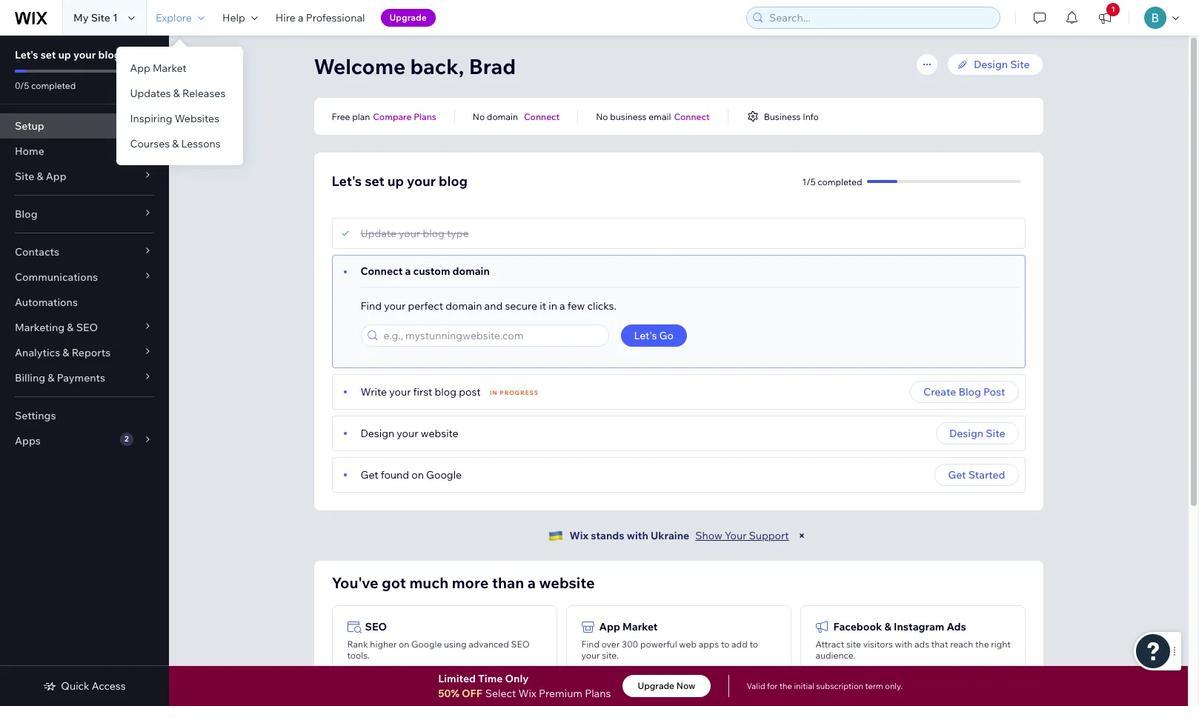 Task type: vqa. For each thing, say whether or not it's contained in the screenshot.


Task type: locate. For each thing, give the bounding box(es) containing it.
0 horizontal spatial set
[[41, 48, 56, 62]]

1 horizontal spatial set
[[365, 173, 384, 190]]

1 vertical spatial seo
[[365, 620, 387, 634]]

1 horizontal spatial upgrade
[[638, 680, 674, 691]]

only
[[505, 672, 529, 685]]

0 horizontal spatial blog
[[15, 208, 37, 221]]

0 vertical spatial set
[[41, 48, 56, 62]]

1 vertical spatial with
[[895, 639, 913, 650]]

progress
[[500, 389, 539, 396]]

you've got much more than a website
[[332, 574, 595, 592]]

market up 300
[[623, 620, 658, 634]]

1 horizontal spatial market
[[623, 620, 658, 634]]

app up the over
[[599, 620, 620, 634]]

0 vertical spatial upgrade
[[389, 12, 427, 23]]

get started button
[[935, 464, 1019, 486]]

the right for
[[780, 681, 792, 691]]

marketing
[[15, 321, 65, 334]]

time
[[478, 672, 503, 685]]

up up 0/5 completed
[[58, 48, 71, 62]]

1 no from the left
[[473, 111, 485, 122]]

website down first
[[421, 427, 459, 440]]

apps
[[699, 639, 719, 650]]

1 horizontal spatial on
[[411, 468, 424, 482]]

let's set up your blog up 0/5 completed
[[15, 48, 121, 62]]

2 get from the left
[[948, 468, 966, 482]]

1 vertical spatial let's
[[332, 173, 362, 190]]

audience.
[[816, 650, 855, 661]]

Search... field
[[765, 7, 995, 28]]

google for found
[[426, 468, 462, 482]]

setup
[[15, 119, 44, 133]]

blog left post
[[959, 385, 981, 399]]

1 vertical spatial design site
[[949, 427, 1005, 440]]

blog down my site 1
[[98, 48, 121, 62]]

upgrade now button
[[623, 675, 710, 697]]

completed right 1/5
[[818, 176, 862, 187]]

& up analytics & reports
[[67, 321, 74, 334]]

app market up 300
[[599, 620, 658, 634]]

to
[[721, 639, 730, 650], [750, 639, 758, 650]]

welcome
[[314, 53, 406, 79]]

no for no domain connect
[[473, 111, 485, 122]]

& up inspiring websites
[[173, 87, 180, 100]]

0 horizontal spatial no
[[473, 111, 485, 122]]

your left site.
[[581, 650, 600, 661]]

1 vertical spatial upgrade
[[638, 680, 674, 691]]

0 horizontal spatial to
[[721, 639, 730, 650]]

premium
[[539, 687, 582, 700]]

google
[[426, 468, 462, 482], [411, 639, 442, 650]]

tools.
[[347, 650, 370, 661]]

1 horizontal spatial 1
[[1111, 4, 1115, 14]]

communications button
[[0, 265, 169, 290]]

0 horizontal spatial market
[[153, 62, 186, 75]]

billing
[[15, 371, 45, 385]]

your inside sidebar element
[[73, 48, 96, 62]]

app down 'home' link
[[46, 170, 66, 183]]

2 horizontal spatial app
[[599, 620, 620, 634]]

seo up higher
[[365, 620, 387, 634]]

1 horizontal spatial find
[[581, 639, 599, 650]]

sidebar element
[[0, 36, 169, 706]]

support
[[749, 529, 789, 542]]

blog inside button
[[959, 385, 981, 399]]

1 horizontal spatial plans
[[585, 687, 611, 700]]

0 horizontal spatial on
[[399, 639, 409, 650]]

let's left go at the top of page
[[634, 329, 657, 342]]

few
[[568, 299, 585, 313]]

facebook
[[833, 620, 882, 634]]

&
[[173, 87, 180, 100], [172, 137, 179, 150], [37, 170, 43, 183], [67, 321, 74, 334], [62, 346, 69, 359], [48, 371, 54, 385], [884, 620, 891, 634]]

plans right compare
[[414, 111, 436, 122]]

type
[[447, 227, 469, 240]]

facebook & instagram ads
[[833, 620, 966, 634]]

google left using
[[411, 639, 442, 650]]

attract site visitors with ads that reach the right audience.
[[816, 639, 1011, 661]]

domain down "brad"
[[487, 111, 518, 122]]

get inside button
[[948, 468, 966, 482]]

let's up update
[[332, 173, 362, 190]]

1 horizontal spatial to
[[750, 639, 758, 650]]

1 horizontal spatial let's set up your blog
[[332, 173, 468, 190]]

1 vertical spatial find
[[581, 639, 599, 650]]

1 horizontal spatial completed
[[818, 176, 862, 187]]

1 vertical spatial app
[[46, 170, 66, 183]]

your up update your blog type
[[407, 173, 436, 190]]

0 vertical spatial completed
[[31, 80, 76, 91]]

1 connect link from the left
[[524, 110, 560, 123]]

app
[[130, 62, 150, 75], [46, 170, 66, 183], [599, 620, 620, 634]]

let's up 0/5
[[15, 48, 38, 62]]

no left business
[[596, 111, 608, 122]]

contacts
[[15, 245, 59, 259]]

seo right advanced
[[511, 639, 530, 650]]

& inside popup button
[[37, 170, 43, 183]]

blog right first
[[435, 385, 457, 399]]

1 vertical spatial google
[[411, 639, 442, 650]]

website right "than"
[[539, 574, 595, 592]]

google right "found" at the left of page
[[426, 468, 462, 482]]

find left the over
[[581, 639, 599, 650]]

email
[[649, 111, 671, 122]]

app market
[[130, 62, 186, 75], [599, 620, 658, 634]]

inspiring
[[130, 112, 172, 125]]

1 horizontal spatial blog
[[959, 385, 981, 399]]

update your blog type
[[361, 227, 469, 240]]

now
[[676, 680, 696, 691]]

up up update
[[387, 173, 404, 190]]

0 horizontal spatial connect link
[[524, 110, 560, 123]]

2 vertical spatial let's
[[634, 329, 657, 342]]

0 horizontal spatial wix
[[518, 687, 536, 700]]

1 vertical spatial domain
[[452, 265, 490, 278]]

1 horizontal spatial get
[[948, 468, 966, 482]]

wix down only
[[518, 687, 536, 700]]

plans right premium
[[585, 687, 611, 700]]

app market up updates
[[130, 62, 186, 75]]

no down "brad"
[[473, 111, 485, 122]]

wix left stands at the bottom of the page
[[569, 529, 588, 542]]

2 vertical spatial seo
[[511, 639, 530, 650]]

rank higher on google using advanced seo tools.
[[347, 639, 530, 661]]

site inside design site link
[[1010, 58, 1030, 71]]

upgrade left now on the bottom right of page
[[638, 680, 674, 691]]

set up 0/5 completed
[[41, 48, 56, 62]]

0 horizontal spatial find
[[361, 299, 382, 313]]

first
[[413, 385, 432, 399]]

design site inside button
[[949, 427, 1005, 440]]

1 horizontal spatial let's
[[332, 173, 362, 190]]

the
[[975, 639, 989, 650], [780, 681, 792, 691]]

& left reports
[[62, 346, 69, 359]]

google for higher
[[411, 639, 442, 650]]

1 get from the left
[[361, 468, 378, 482]]

started
[[968, 468, 1005, 482]]

& up visitors
[[884, 620, 891, 634]]

find left perfect in the left top of the page
[[361, 299, 382, 313]]

0 horizontal spatial seo
[[76, 321, 98, 334]]

app up updates
[[130, 62, 150, 75]]

much
[[409, 574, 448, 592]]

0 vertical spatial plans
[[414, 111, 436, 122]]

0 horizontal spatial let's
[[15, 48, 38, 62]]

0 horizontal spatial completed
[[31, 80, 76, 91]]

set up update
[[365, 173, 384, 190]]

setup link
[[0, 113, 169, 139]]

a right 'hire'
[[298, 11, 304, 24]]

0 vertical spatial with
[[627, 529, 648, 542]]

get left started
[[948, 468, 966, 482]]

communications
[[15, 270, 98, 284]]

get found on google
[[361, 468, 462, 482]]

your down my
[[73, 48, 96, 62]]

0 vertical spatial let's set up your blog
[[15, 48, 121, 62]]

that
[[931, 639, 948, 650]]

0 vertical spatial market
[[153, 62, 186, 75]]

with down facebook & instagram ads
[[895, 639, 913, 650]]

market
[[153, 62, 186, 75], [623, 620, 658, 634]]

0 horizontal spatial let's set up your blog
[[15, 48, 121, 62]]

your up get found on google
[[397, 427, 418, 440]]

lessons
[[181, 137, 221, 150]]

0 horizontal spatial connect
[[361, 265, 403, 278]]

0 vertical spatial let's
[[15, 48, 38, 62]]

app market link
[[117, 56, 243, 81]]

1 vertical spatial plans
[[585, 687, 611, 700]]

to left the add
[[721, 639, 730, 650]]

1 horizontal spatial wix
[[569, 529, 588, 542]]

1 vertical spatial app market
[[599, 620, 658, 634]]

0 vertical spatial app market
[[130, 62, 186, 75]]

ukraine
[[651, 529, 689, 542]]

0 horizontal spatial app
[[46, 170, 66, 183]]

1 horizontal spatial with
[[895, 639, 913, 650]]

let's go button
[[621, 325, 687, 347]]

design inside button
[[949, 427, 983, 440]]

quick
[[61, 680, 89, 693]]

clicks.
[[587, 299, 617, 313]]

1 horizontal spatial no
[[596, 111, 608, 122]]

1 vertical spatial blog
[[959, 385, 981, 399]]

let's set up your blog up update your blog type
[[332, 173, 468, 190]]

& down home
[[37, 170, 43, 183]]

2 horizontal spatial connect
[[674, 111, 710, 122]]

market up updates & releases
[[153, 62, 186, 75]]

your left perfect in the left top of the page
[[384, 299, 406, 313]]

domain left and
[[446, 299, 482, 313]]

1 button
[[1089, 0, 1121, 36]]

courses & lessons link
[[117, 131, 243, 156]]

let's set up your blog inside sidebar element
[[15, 48, 121, 62]]

inspiring websites
[[130, 112, 219, 125]]

upgrade button
[[381, 9, 436, 27]]

upgrade up welcome back, brad
[[389, 12, 427, 23]]

blog
[[15, 208, 37, 221], [959, 385, 981, 399]]

50%
[[438, 687, 459, 700]]

0 vertical spatial the
[[975, 639, 989, 650]]

0 vertical spatial seo
[[76, 321, 98, 334]]

completed
[[31, 80, 76, 91], [818, 176, 862, 187]]

automations link
[[0, 290, 169, 315]]

on right "found" at the left of page
[[411, 468, 424, 482]]

with right stands at the bottom of the page
[[627, 529, 648, 542]]

post
[[459, 385, 481, 399]]

2 connect link from the left
[[674, 110, 710, 123]]

let's inside sidebar element
[[15, 48, 38, 62]]

0 vertical spatial app
[[130, 62, 150, 75]]

off
[[462, 687, 482, 700]]

& for site
[[37, 170, 43, 183]]

0/5
[[15, 80, 29, 91]]

& for updates
[[173, 87, 180, 100]]

on for found
[[411, 468, 424, 482]]

your
[[725, 529, 747, 542]]

go
[[659, 329, 674, 342]]

a
[[298, 11, 304, 24], [405, 265, 411, 278], [560, 299, 565, 313], [527, 574, 536, 592]]

2 no from the left
[[596, 111, 608, 122]]

to right the add
[[750, 639, 758, 650]]

0 vertical spatial on
[[411, 468, 424, 482]]

domain up find your perfect domain and secure it in a few clicks.
[[452, 265, 490, 278]]

find for find over 300 powerful web apps to add to your site.
[[581, 639, 599, 650]]

0 vertical spatial design site
[[974, 58, 1030, 71]]

back,
[[410, 53, 464, 79]]

completed for 0/5 completed
[[31, 80, 76, 91]]

blog up "contacts"
[[15, 208, 37, 221]]

1 horizontal spatial app market
[[599, 620, 658, 634]]

site & app
[[15, 170, 66, 183]]

in progress
[[490, 389, 539, 396]]

in
[[549, 299, 557, 313]]

& right the billing
[[48, 371, 54, 385]]

1 horizontal spatial app
[[130, 62, 150, 75]]

google inside rank higher on google using advanced seo tools.
[[411, 639, 442, 650]]

site & app button
[[0, 164, 169, 189]]

2 vertical spatial domain
[[446, 299, 482, 313]]

settings
[[15, 409, 56, 422]]

1 vertical spatial on
[[399, 639, 409, 650]]

completed right 0/5
[[31, 80, 76, 91]]

on right higher
[[399, 639, 409, 650]]

site inside design site button
[[986, 427, 1005, 440]]

completed inside sidebar element
[[31, 80, 76, 91]]

1 vertical spatial set
[[365, 173, 384, 190]]

1 horizontal spatial the
[[975, 639, 989, 650]]

on inside rank higher on google using advanced seo tools.
[[399, 639, 409, 650]]

1 vertical spatial completed
[[818, 176, 862, 187]]

the left right
[[975, 639, 989, 650]]

0 vertical spatial find
[[361, 299, 382, 313]]

get for get found on google
[[361, 468, 378, 482]]

find
[[361, 299, 382, 313], [581, 639, 599, 650]]

0 horizontal spatial up
[[58, 48, 71, 62]]

1 horizontal spatial up
[[387, 173, 404, 190]]

wix inside the limited time only 50% off select wix premium plans
[[518, 687, 536, 700]]

0 horizontal spatial upgrade
[[389, 12, 427, 23]]

you've
[[332, 574, 378, 592]]

1
[[1111, 4, 1115, 14], [113, 11, 118, 24]]

seo down automations 'link' at the top of the page
[[76, 321, 98, 334]]

help
[[222, 11, 245, 24]]

business info
[[764, 111, 819, 122]]

1 vertical spatial up
[[387, 173, 404, 190]]

using
[[444, 639, 467, 650]]

1 horizontal spatial connect link
[[674, 110, 710, 123]]

let's inside button
[[634, 329, 657, 342]]

& down inspiring websites
[[172, 137, 179, 150]]

0 vertical spatial blog
[[15, 208, 37, 221]]

0 vertical spatial website
[[421, 427, 459, 440]]

business
[[764, 111, 801, 122]]

0 vertical spatial up
[[58, 48, 71, 62]]

1 to from the left
[[721, 639, 730, 650]]

show your support button
[[695, 529, 789, 542]]

site.
[[602, 650, 619, 661]]

0 horizontal spatial get
[[361, 468, 378, 482]]

get left "found" at the left of page
[[361, 468, 378, 482]]

stands
[[591, 529, 624, 542]]

2 horizontal spatial let's
[[634, 329, 657, 342]]

seo
[[76, 321, 98, 334], [365, 620, 387, 634], [511, 639, 530, 650]]

connect link
[[524, 110, 560, 123], [674, 110, 710, 123]]

& inside popup button
[[62, 346, 69, 359]]

0 horizontal spatial the
[[780, 681, 792, 691]]

1 vertical spatial website
[[539, 574, 595, 592]]

ads
[[915, 639, 929, 650]]

1 vertical spatial wix
[[518, 687, 536, 700]]

2 horizontal spatial seo
[[511, 639, 530, 650]]

brad
[[469, 53, 516, 79]]

site inside site & app popup button
[[15, 170, 34, 183]]

0 vertical spatial google
[[426, 468, 462, 482]]

& for marketing
[[67, 321, 74, 334]]

0 vertical spatial wix
[[569, 529, 588, 542]]

& for courses
[[172, 137, 179, 150]]

find inside the 'find over 300 powerful web apps to add to your site.'
[[581, 639, 599, 650]]



Task type: describe. For each thing, give the bounding box(es) containing it.
over
[[601, 639, 620, 650]]

show
[[695, 529, 722, 542]]

got
[[382, 574, 406, 592]]

quick access
[[61, 680, 126, 693]]

plans inside the limited time only 50% off select wix premium plans
[[585, 687, 611, 700]]

1 horizontal spatial connect
[[524, 111, 560, 122]]

connect link for no domain connect
[[524, 110, 560, 123]]

no business email connect
[[596, 111, 710, 122]]

hire a professional link
[[267, 0, 374, 36]]

1 horizontal spatial website
[[539, 574, 595, 592]]

0 horizontal spatial plans
[[414, 111, 436, 122]]

up inside sidebar element
[[58, 48, 71, 62]]

e.g., mystunningwebsite.com field
[[379, 325, 604, 346]]

billing & payments
[[15, 371, 105, 385]]

with inside attract site visitors with ads that reach the right audience.
[[895, 639, 913, 650]]

design site link
[[947, 53, 1043, 76]]

1 inside button
[[1111, 4, 1115, 14]]

plan
[[352, 111, 370, 122]]

the inside attract site visitors with ads that reach the right audience.
[[975, 639, 989, 650]]

design site button
[[936, 422, 1019, 445]]

app inside popup button
[[46, 170, 66, 183]]

marketing & seo button
[[0, 315, 169, 340]]

limited time only 50% off select wix premium plans
[[438, 672, 611, 700]]

blog up type
[[439, 173, 468, 190]]

help button
[[213, 0, 267, 36]]

updates
[[130, 87, 171, 100]]

set inside sidebar element
[[41, 48, 56, 62]]

welcome back, brad
[[314, 53, 516, 79]]

compare plans link
[[373, 110, 436, 123]]

inspiring websites link
[[117, 106, 243, 131]]

2 vertical spatial app
[[599, 620, 620, 634]]

0 horizontal spatial with
[[627, 529, 648, 542]]

perfect
[[408, 299, 443, 313]]

for
[[767, 681, 778, 691]]

& for analytics
[[62, 346, 69, 359]]

let's go
[[634, 329, 674, 342]]

0/5 completed
[[15, 80, 76, 91]]

analytics
[[15, 346, 60, 359]]

1 vertical spatial the
[[780, 681, 792, 691]]

access
[[92, 680, 126, 693]]

write
[[361, 385, 387, 399]]

0 horizontal spatial 1
[[113, 11, 118, 24]]

& for billing
[[48, 371, 54, 385]]

300
[[622, 639, 638, 650]]

courses & lessons
[[130, 137, 221, 150]]

on for higher
[[399, 639, 409, 650]]

connect a custom domain
[[361, 265, 490, 278]]

advanced
[[469, 639, 509, 650]]

a right "than"
[[527, 574, 536, 592]]

right
[[991, 639, 1011, 650]]

business
[[610, 111, 647, 122]]

explore
[[156, 11, 192, 24]]

and
[[484, 299, 503, 313]]

create blog post
[[923, 385, 1005, 399]]

seo inside rank higher on google using advanced seo tools.
[[511, 639, 530, 650]]

valid for the initial subscription term only.
[[747, 681, 902, 691]]

2
[[124, 434, 129, 444]]

secure
[[505, 299, 537, 313]]

a right in
[[560, 299, 565, 313]]

blog inside sidebar element
[[98, 48, 121, 62]]

home
[[15, 145, 44, 158]]

create
[[923, 385, 956, 399]]

updates & releases
[[130, 87, 226, 100]]

ads
[[947, 620, 966, 634]]

analytics & reports
[[15, 346, 111, 359]]

add
[[732, 639, 748, 650]]

2 to from the left
[[750, 639, 758, 650]]

info
[[803, 111, 819, 122]]

find your perfect domain and secure it in a few clicks.
[[361, 299, 617, 313]]

business info button
[[746, 110, 819, 123]]

domain for perfect
[[446, 299, 482, 313]]

visitors
[[863, 639, 893, 650]]

no domain connect
[[473, 111, 560, 122]]

& for facebook
[[884, 620, 891, 634]]

1/5
[[802, 176, 816, 187]]

term
[[865, 681, 883, 691]]

your right update
[[399, 227, 420, 240]]

0 horizontal spatial app market
[[130, 62, 186, 75]]

your left first
[[389, 385, 411, 399]]

completed for 1/5 completed
[[818, 176, 862, 187]]

0 vertical spatial domain
[[487, 111, 518, 122]]

seo inside dropdown button
[[76, 321, 98, 334]]

1 vertical spatial let's set up your blog
[[332, 173, 468, 190]]

find for find your perfect domain and secure it in a few clicks.
[[361, 299, 382, 313]]

settings link
[[0, 403, 169, 428]]

a left custom
[[405, 265, 411, 278]]

custom
[[413, 265, 450, 278]]

reach
[[950, 639, 973, 650]]

upgrade for upgrade
[[389, 12, 427, 23]]

blog left type
[[423, 227, 445, 240]]

initial
[[794, 681, 814, 691]]

marketing & seo
[[15, 321, 98, 334]]

0 horizontal spatial website
[[421, 427, 459, 440]]

only.
[[885, 681, 902, 691]]

blog button
[[0, 202, 169, 227]]

upgrade now
[[638, 680, 696, 691]]

blog inside popup button
[[15, 208, 37, 221]]

domain for custom
[[452, 265, 490, 278]]

no for no business email connect
[[596, 111, 608, 122]]

reports
[[72, 346, 111, 359]]

quick access button
[[43, 680, 126, 693]]

contacts button
[[0, 239, 169, 265]]

get for get started
[[948, 468, 966, 482]]

my
[[73, 11, 89, 24]]

1/5 completed
[[802, 176, 862, 187]]

wix stands with ukraine show your support
[[569, 529, 789, 542]]

updates & releases link
[[117, 81, 243, 106]]

billing & payments button
[[0, 365, 169, 391]]

connect link for no business email connect
[[674, 110, 710, 123]]

valid
[[747, 681, 765, 691]]

analytics & reports button
[[0, 340, 169, 365]]

1 horizontal spatial seo
[[365, 620, 387, 634]]

free plan compare plans
[[332, 111, 436, 122]]

higher
[[370, 639, 397, 650]]

get started
[[948, 468, 1005, 482]]

your inside the 'find over 300 powerful web apps to add to your site.'
[[581, 650, 600, 661]]

1 vertical spatial market
[[623, 620, 658, 634]]

upgrade for upgrade now
[[638, 680, 674, 691]]



